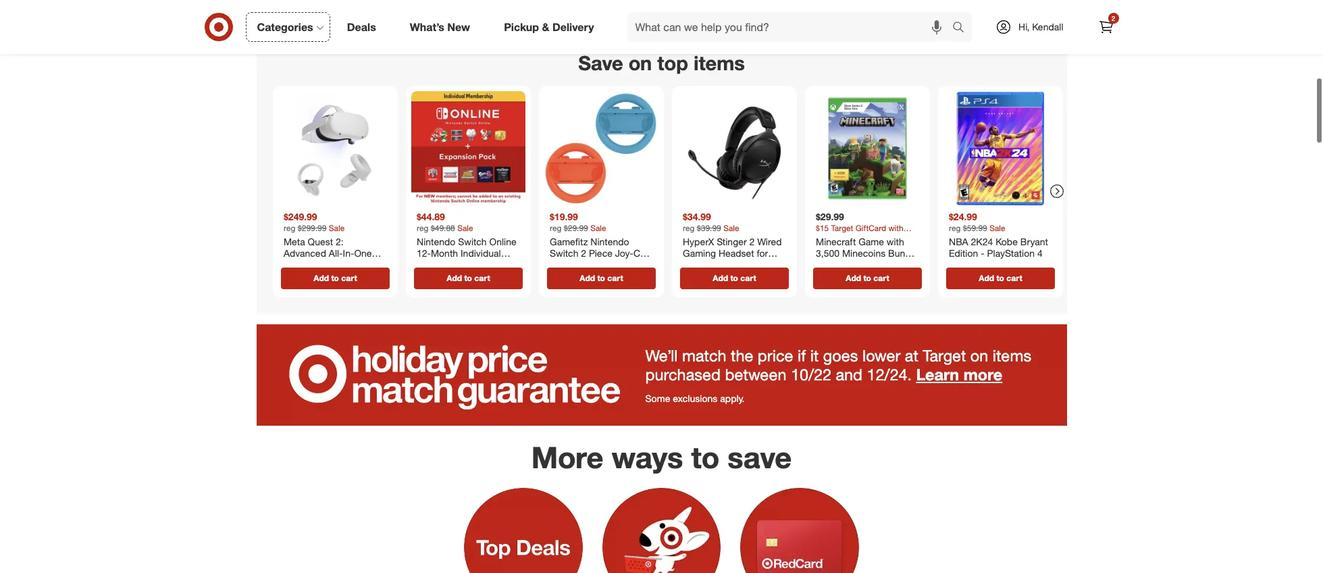 Task type: vqa. For each thing, say whether or not it's contained in the screenshot.


Task type: locate. For each thing, give the bounding box(es) containing it.
2:
[[336, 236, 343, 247]]

nintendo inside $19.99 reg $29.99 sale gamefitz nintendo switch 2 piece joy-con steering wheel grip set in red and blue
[[590, 236, 629, 247]]

reg for $19.99
[[550, 223, 562, 233]]

exclusions
[[673, 393, 718, 404]]

meta
[[283, 236, 305, 247]]

1 horizontal spatial items
[[993, 346, 1032, 365]]

all-
[[329, 247, 343, 259]]

$29.99 up gamefitz
[[564, 223, 588, 233]]

6 cart from the left
[[1007, 273, 1023, 283]]

steering
[[550, 259, 585, 271]]

1 horizontal spatial and
[[836, 365, 863, 384]]

hyperx stinger 2 wired gaming headset for xbox series x|s/xbox one/playstation 4/5/nintendo switch/pc - black image
[[677, 91, 792, 206]]

reg inside "$44.89 reg $49.88 sale nintendo switch online 12-month individual membership expansion pack (digital)"
[[417, 223, 428, 233]]

- down 2k24
[[981, 247, 985, 259]]

sale
[[329, 223, 344, 233], [457, 223, 473, 233], [590, 223, 606, 233], [723, 223, 739, 233], [990, 223, 1006, 233]]

sale inside $19.99 reg $29.99 sale gamefitz nintendo switch 2 piece joy-con steering wheel grip set in red and blue
[[590, 223, 606, 233]]

sale inside "$44.89 reg $49.88 sale nintendo switch online 12-month individual membership expansion pack (digital)"
[[457, 223, 473, 233]]

add down reality
[[313, 273, 329, 283]]

add to cart for gamefitz nintendo switch 2 piece joy-con steering wheel grip set in red and blue
[[580, 273, 623, 283]]

0 vertical spatial switch
[[458, 236, 487, 247]]

$29.99 up 'minecraft'
[[816, 211, 844, 222]]

to left save
[[692, 439, 720, 475]]

nba 2k24 kobe bryant edition  - playstation 4 image
[[944, 91, 1058, 206]]

add to cart down $39.99
[[713, 273, 756, 283]]

match
[[683, 346, 727, 365]]

sale up the 2:
[[329, 223, 344, 233]]

1 vertical spatial items
[[993, 346, 1032, 365]]

add to cart button for nba 2k24 kobe bryant edition  - playstation 4
[[946, 267, 1055, 289]]

add to cart button for nintendo switch online 12-month individual membership expansion pack (digital)
[[414, 267, 523, 289]]

0 horizontal spatial on
[[629, 51, 652, 75]]

sale for $44.89
[[457, 223, 473, 233]]

1 horizontal spatial nintendo
[[590, 236, 629, 247]]

0 vertical spatial one
[[354, 247, 372, 259]]

reg down $44.89
[[417, 223, 428, 233]]

to down playstation
[[997, 273, 1004, 283]]

switch up 'steering'
[[550, 247, 578, 259]]

0 horizontal spatial and
[[580, 271, 596, 283]]

0 vertical spatial 2
[[1112, 14, 1116, 22]]

reg inside $249.99 reg $299.99 sale meta quest 2: advanced all-in-one virtual reality headset - 128gb
[[283, 223, 295, 233]]

one up headset
[[354, 247, 372, 259]]

switch up "individual" on the left of page
[[458, 236, 487, 247]]

0 horizontal spatial -
[[382, 259, 386, 271]]

1 horizontal spatial on
[[971, 346, 989, 365]]

1 reg from the left
[[283, 223, 295, 233]]

$29.99
[[816, 211, 844, 222], [564, 223, 588, 233]]

add to cart down "individual" on the left of page
[[447, 273, 490, 283]]

1 vertical spatial switch
[[550, 247, 578, 259]]

add to cart down playstation
[[979, 273, 1023, 283]]

$19.99 reg $29.99 sale gamefitz nintendo switch 2 piece joy-con steering wheel grip set in red and blue
[[550, 211, 652, 283]]

2 add to cart from the left
[[447, 273, 490, 283]]

$59.99
[[963, 223, 987, 233]]

target holiday price match guarantee image
[[256, 324, 1067, 425]]

5 cart from the left
[[874, 273, 889, 283]]

hi, kendall
[[1019, 21, 1064, 32]]

reg for $24.99
[[949, 223, 961, 233]]

reg inside $19.99 reg $29.99 sale gamefitz nintendo switch 2 piece joy-con steering wheel grip set in red and blue
[[550, 223, 562, 233]]

5 add from the left
[[846, 273, 861, 283]]

2 left piece
[[581, 247, 586, 259]]

add to cart button down playstation
[[946, 267, 1055, 289]]

we'll match the price if it goes lower at target on items purchased between 10/22 and 12/24.
[[646, 346, 1032, 384]]

add to cart down series
[[846, 273, 889, 283]]

1 vertical spatial one
[[816, 271, 834, 283]]

6 add from the left
[[979, 273, 994, 283]]

add to cart for nba 2k24 kobe bryant edition  - playstation 4
[[979, 273, 1023, 283]]

1 nintendo from the left
[[417, 236, 455, 247]]

2 add to cart button from the left
[[414, 267, 523, 289]]

0 horizontal spatial 2
[[581, 247, 586, 259]]

sale up kobe
[[990, 223, 1006, 233]]

1 add to cart from the left
[[313, 273, 357, 283]]

0 horizontal spatial switch
[[458, 236, 487, 247]]

3 cart from the left
[[607, 273, 623, 283]]

add to cart button down $39.99
[[680, 267, 789, 289]]

4 cart from the left
[[740, 273, 756, 283]]

0 vertical spatial and
[[580, 271, 596, 283]]

$19.99
[[550, 211, 578, 222]]

5 sale from the left
[[990, 223, 1006, 233]]

to for nintendo switch online 12-month individual membership expansion pack (digital)
[[464, 273, 472, 283]]

sale right $39.99
[[723, 223, 739, 233]]

add to cart button down "individual" on the left of page
[[414, 267, 523, 289]]

grip
[[617, 259, 635, 271]]

reg
[[283, 223, 295, 233], [417, 223, 428, 233], [550, 223, 562, 233], [683, 223, 695, 233], [949, 223, 961, 233]]

wheel
[[588, 259, 614, 271]]

and
[[580, 271, 596, 283], [836, 365, 863, 384]]

add down series
[[846, 273, 861, 283]]

0 horizontal spatial one
[[354, 247, 372, 259]]

2 right kendall
[[1112, 14, 1116, 22]]

minecraft
[[816, 236, 856, 247]]

one for -
[[816, 271, 834, 283]]

on right target
[[971, 346, 989, 365]]

add down wheel
[[580, 273, 595, 283]]

and down wheel
[[580, 271, 596, 283]]

search button
[[947, 12, 979, 45]]

one
[[354, 247, 372, 259], [816, 271, 834, 283]]

to down reality
[[331, 273, 339, 283]]

add to cart button for minecraft game with 3,500 minecoins bundle - xbox series xxbox one
[[813, 267, 922, 289]]

if
[[798, 346, 806, 365]]

sale inside $249.99 reg $299.99 sale meta quest 2: advanced all-in-one virtual reality headset - 128gb
[[329, 223, 344, 233]]

items
[[694, 51, 745, 75], [993, 346, 1032, 365]]

on
[[629, 51, 652, 75], [971, 346, 989, 365]]

1 horizontal spatial 2
[[1112, 14, 1116, 22]]

2 inside $19.99 reg $29.99 sale gamefitz nintendo switch 2 piece joy-con steering wheel grip set in red and blue
[[581, 247, 586, 259]]

add down playstation
[[979, 273, 994, 283]]

$39.99
[[697, 223, 721, 233]]

add down membership
[[447, 273, 462, 283]]

top
[[658, 51, 689, 75]]

reg inside $34.99 reg $39.99 sale
[[683, 223, 695, 233]]

2
[[1112, 14, 1116, 22], [581, 247, 586, 259]]

6 add to cart from the left
[[979, 273, 1023, 283]]

1 sale from the left
[[329, 223, 344, 233]]

add to cart
[[313, 273, 357, 283], [447, 273, 490, 283], [580, 273, 623, 283], [713, 273, 756, 283], [846, 273, 889, 283], [979, 273, 1023, 283]]

5 reg from the left
[[949, 223, 961, 233]]

0 vertical spatial items
[[694, 51, 745, 75]]

0 horizontal spatial $29.99
[[564, 223, 588, 233]]

nintendo
[[417, 236, 455, 247], [590, 236, 629, 247]]

to down "individual" on the left of page
[[464, 273, 472, 283]]

4 reg from the left
[[683, 223, 695, 233]]

sale up piece
[[590, 223, 606, 233]]

$24.99 reg $59.99 sale nba 2k24 kobe bryant edition  - playstation 4
[[949, 211, 1048, 259]]

one down xbox on the top
[[816, 271, 834, 283]]

pickup & delivery link
[[493, 12, 611, 42]]

3 add to cart button from the left
[[547, 267, 656, 289]]

5 add to cart button from the left
[[813, 267, 922, 289]]

nintendo up piece
[[590, 236, 629, 247]]

one for 2:
[[354, 247, 372, 259]]

sale inside $34.99 reg $39.99 sale
[[723, 223, 739, 233]]

to down wheel
[[597, 273, 605, 283]]

sale right $49.88
[[457, 223, 473, 233]]

add to cart for minecraft game with 3,500 minecoins bundle - xbox series xxbox one
[[846, 273, 889, 283]]

reg for $34.99
[[683, 223, 695, 233]]

add to cart button down minecoins on the top of page
[[813, 267, 922, 289]]

1 add from the left
[[313, 273, 329, 283]]

- left xbox on the top
[[816, 259, 820, 271]]

2 add from the left
[[447, 273, 462, 283]]

reg inside $24.99 reg $59.99 sale nba 2k24 kobe bryant edition  - playstation 4
[[949, 223, 961, 233]]

lower
[[863, 346, 901, 365]]

0 vertical spatial on
[[629, 51, 652, 75]]

2 sale from the left
[[457, 223, 473, 233]]

add to cart down wheel
[[580, 273, 623, 283]]

5 add to cart from the left
[[846, 273, 889, 283]]

1 horizontal spatial one
[[816, 271, 834, 283]]

one inside $249.99 reg $299.99 sale meta quest 2: advanced all-in-one virtual reality headset - 128gb
[[354, 247, 372, 259]]

what's new link
[[399, 12, 487, 42]]

add to cart down reality
[[313, 273, 357, 283]]

advanced
[[283, 247, 326, 259]]

1 cart from the left
[[341, 273, 357, 283]]

and right 10/22
[[836, 365, 863, 384]]

switch
[[458, 236, 487, 247], [550, 247, 578, 259]]

4 add from the left
[[713, 273, 728, 283]]

reg down $34.99 on the top right of the page
[[683, 223, 695, 233]]

3 reg from the left
[[550, 223, 562, 233]]

cart for nintendo switch online 12-month individual membership expansion pack (digital)
[[474, 273, 490, 283]]

1 vertical spatial 2
[[581, 247, 586, 259]]

1 vertical spatial and
[[836, 365, 863, 384]]

delivery
[[553, 20, 594, 34]]

2 nintendo from the left
[[590, 236, 629, 247]]

$29.99 inside $19.99 reg $29.99 sale gamefitz nintendo switch 2 piece joy-con steering wheel grip set in red and blue
[[564, 223, 588, 233]]

con
[[634, 247, 651, 259]]

0 horizontal spatial items
[[694, 51, 745, 75]]

expansion
[[473, 259, 517, 271]]

$24.99
[[949, 211, 977, 222]]

reg down $19.99
[[550, 223, 562, 233]]

on left 'top'
[[629, 51, 652, 75]]

sale for $249.99
[[329, 223, 344, 233]]

add to cart button down piece
[[547, 267, 656, 289]]

6 add to cart button from the left
[[946, 267, 1055, 289]]

add for $44.89
[[447, 273, 462, 283]]

2 reg from the left
[[417, 223, 428, 233]]

- right headset
[[382, 259, 386, 271]]

1 horizontal spatial -
[[816, 259, 820, 271]]

3 add to cart from the left
[[580, 273, 623, 283]]

- inside $24.99 reg $59.99 sale nba 2k24 kobe bryant edition  - playstation 4
[[981, 247, 985, 259]]

blue
[[598, 271, 617, 283]]

some exclusions apply.
[[646, 393, 745, 404]]

1 horizontal spatial switch
[[550, 247, 578, 259]]

0 horizontal spatial nintendo
[[417, 236, 455, 247]]

1 add to cart button from the left
[[281, 267, 390, 289]]

reg up meta
[[283, 223, 295, 233]]

2 cart from the left
[[474, 273, 490, 283]]

one inside minecraft game with 3,500 minecoins bundle - xbox series xxbox one
[[816, 271, 834, 283]]

add to cart for meta quest 2: advanced all-in-one virtual reality headset - 128gb
[[313, 273, 357, 283]]

to down series
[[864, 273, 871, 283]]

nintendo up 'month'
[[417, 236, 455, 247]]

1 vertical spatial on
[[971, 346, 989, 365]]

cart for gamefitz nintendo switch 2 piece joy-con steering wheel grip set in red and blue
[[607, 273, 623, 283]]

2 horizontal spatial -
[[981, 247, 985, 259]]

reg down $24.99
[[949, 223, 961, 233]]

add to cart button down the all-
[[281, 267, 390, 289]]

xbox
[[822, 259, 844, 271]]

add down $39.99
[[713, 273, 728, 283]]

add to cart button
[[281, 267, 390, 289], [414, 267, 523, 289], [547, 267, 656, 289], [680, 267, 789, 289], [813, 267, 922, 289], [946, 267, 1055, 289]]

minecraft game with 3,500 minecoins bundle - xbox series xxbox one image
[[811, 91, 925, 206]]

$44.89 reg $49.88 sale nintendo switch online 12-month individual membership expansion pack (digital)
[[417, 211, 517, 283]]

add for $29.99
[[846, 273, 861, 283]]

sale inside $24.99 reg $59.99 sale nba 2k24 kobe bryant edition  - playstation 4
[[990, 223, 1006, 233]]

nintendo switch online 12-month individual membership expansion pack (digital) image
[[411, 91, 525, 206]]

4 sale from the left
[[723, 223, 739, 233]]

-
[[981, 247, 985, 259], [382, 259, 386, 271], [816, 259, 820, 271]]

3 sale from the left
[[590, 223, 606, 233]]

add to cart button for meta quest 2: advanced all-in-one virtual reality headset - 128gb
[[281, 267, 390, 289]]

add for $19.99
[[580, 273, 595, 283]]

what's new
[[410, 20, 470, 34]]

some
[[646, 393, 671, 404]]

3 add from the left
[[580, 273, 595, 283]]

add for $24.99
[[979, 273, 994, 283]]



Task type: describe. For each thing, give the bounding box(es) containing it.
4
[[1038, 247, 1043, 259]]

ways
[[612, 439, 683, 475]]

10/22
[[791, 365, 832, 384]]

What can we help you find? suggestions appear below search field
[[627, 12, 956, 42]]

switch inside "$44.89 reg $49.88 sale nintendo switch online 12-month individual membership expansion pack (digital)"
[[458, 236, 487, 247]]

between
[[725, 365, 787, 384]]

switch inside $19.99 reg $29.99 sale gamefitz nintendo switch 2 piece joy-con steering wheel grip set in red and blue
[[550, 247, 578, 259]]

and inside $19.99 reg $29.99 sale gamefitz nintendo switch 2 piece joy-con steering wheel grip set in red and blue
[[580, 271, 596, 283]]

gamefitz nintendo switch 2 piece joy-con steering wheel grip set in red and blue image
[[544, 91, 659, 206]]

categories
[[257, 20, 313, 34]]

at
[[905, 346, 919, 365]]

add for $249.99
[[313, 273, 329, 283]]

xxbox
[[876, 259, 903, 271]]

quest
[[308, 236, 333, 247]]

game
[[859, 236, 884, 247]]

nba
[[949, 236, 968, 247]]

128gb
[[283, 271, 313, 283]]

items inside carousel region
[[694, 51, 745, 75]]

individual
[[461, 247, 501, 259]]

virtual
[[283, 259, 310, 271]]

4 add to cart from the left
[[713, 273, 756, 283]]

hi,
[[1019, 21, 1030, 32]]

it
[[811, 346, 819, 365]]

learn more
[[917, 365, 1003, 384]]

4 add to cart button from the left
[[680, 267, 789, 289]]

deals link
[[336, 12, 393, 42]]

pickup & delivery
[[504, 20, 594, 34]]

gamefitz
[[550, 236, 588, 247]]

add to cart button for gamefitz nintendo switch 2 piece joy-con steering wheel grip set in red and blue
[[547, 267, 656, 289]]

save
[[728, 439, 792, 475]]

new
[[448, 20, 470, 34]]

reg for $44.89
[[417, 223, 428, 233]]

&
[[542, 20, 550, 34]]

price
[[758, 346, 794, 365]]

online
[[489, 236, 516, 247]]

kobe
[[996, 236, 1018, 247]]

reality
[[313, 259, 342, 271]]

cart for nba 2k24 kobe bryant edition  - playstation 4
[[1007, 273, 1023, 283]]

add for $34.99
[[713, 273, 728, 283]]

goes
[[824, 346, 859, 365]]

$249.99 reg $299.99 sale meta quest 2: advanced all-in-one virtual reality headset - 128gb
[[283, 211, 386, 283]]

more ways to save
[[532, 439, 792, 475]]

cart for meta quest 2: advanced all-in-one virtual reality headset - 128gb
[[341, 273, 357, 283]]

to down $34.99 reg $39.99 sale
[[730, 273, 738, 283]]

search
[[947, 21, 979, 35]]

sale for $24.99
[[990, 223, 1006, 233]]

reg for $249.99
[[283, 223, 295, 233]]

month
[[431, 247, 458, 259]]

learn
[[917, 365, 960, 384]]

$49.88
[[431, 223, 455, 233]]

headset
[[344, 259, 380, 271]]

add to cart for nintendo switch online 12-month individual membership expansion pack (digital)
[[447, 273, 490, 283]]

bundle
[[888, 247, 918, 259]]

membership
[[417, 259, 470, 271]]

more
[[532, 439, 604, 475]]

in-
[[343, 247, 354, 259]]

purchased
[[646, 365, 721, 384]]

on inside we'll match the price if it goes lower at target on items purchased between 10/22 and 12/24.
[[971, 346, 989, 365]]

pack
[[417, 271, 438, 283]]

apply.
[[721, 393, 745, 404]]

what's
[[410, 20, 445, 34]]

12/24.
[[867, 365, 912, 384]]

deals
[[347, 20, 376, 34]]

kendall
[[1033, 21, 1064, 32]]

and inside we'll match the price if it goes lower at target on items purchased between 10/22 and 12/24.
[[836, 365, 863, 384]]

$44.89
[[417, 211, 445, 222]]

$34.99 reg $39.99 sale
[[683, 211, 739, 233]]

categories link
[[246, 12, 330, 42]]

bryant
[[1021, 236, 1048, 247]]

we'll
[[646, 346, 678, 365]]

with
[[887, 236, 904, 247]]

series
[[847, 259, 873, 271]]

more
[[964, 365, 1003, 384]]

sale for $19.99
[[590, 223, 606, 233]]

sale for $34.99
[[723, 223, 739, 233]]

target
[[923, 346, 967, 365]]

1 horizontal spatial $29.99
[[816, 211, 844, 222]]

piece
[[589, 247, 612, 259]]

2 link
[[1092, 12, 1121, 42]]

minecraft game with 3,500 minecoins bundle - xbox series xxbox one
[[816, 236, 918, 283]]

red
[[560, 271, 577, 283]]

items inside we'll match the price if it goes lower at target on items purchased between 10/22 and 12/24.
[[993, 346, 1032, 365]]

to for minecraft game with 3,500 minecoins bundle - xbox series xxbox one
[[864, 273, 871, 283]]

meta quest 2: advanced all-in-one virtual reality headset - 128gb image
[[278, 91, 392, 206]]

3,500
[[816, 247, 840, 259]]

to for gamefitz nintendo switch 2 piece joy-con steering wheel grip set in red and blue
[[597, 273, 605, 283]]

set
[[638, 259, 652, 271]]

on inside carousel region
[[629, 51, 652, 75]]

$34.99
[[683, 211, 711, 222]]

minecoins
[[842, 247, 886, 259]]

pickup
[[504, 20, 539, 34]]

playstation
[[987, 247, 1035, 259]]

joy-
[[615, 247, 634, 259]]

in
[[550, 271, 557, 283]]

save on top items
[[579, 51, 745, 75]]

- inside $249.99 reg $299.99 sale meta quest 2: advanced all-in-one virtual reality headset - 128gb
[[382, 259, 386, 271]]

(digital)
[[440, 271, 472, 283]]

the
[[731, 346, 754, 365]]

$299.99
[[298, 223, 326, 233]]

carousel region
[[256, 40, 1067, 324]]

to for nba 2k24 kobe bryant edition  - playstation 4
[[997, 273, 1004, 283]]

- inside minecraft game with 3,500 minecoins bundle - xbox series xxbox one
[[816, 259, 820, 271]]

edition
[[949, 247, 978, 259]]

12-
[[417, 247, 431, 259]]

to for meta quest 2: advanced all-in-one virtual reality headset - 128gb
[[331, 273, 339, 283]]

2k24
[[971, 236, 993, 247]]

cart for minecraft game with 3,500 minecoins bundle - xbox series xxbox one
[[874, 273, 889, 283]]

nintendo inside "$44.89 reg $49.88 sale nintendo switch online 12-month individual membership expansion pack (digital)"
[[417, 236, 455, 247]]



